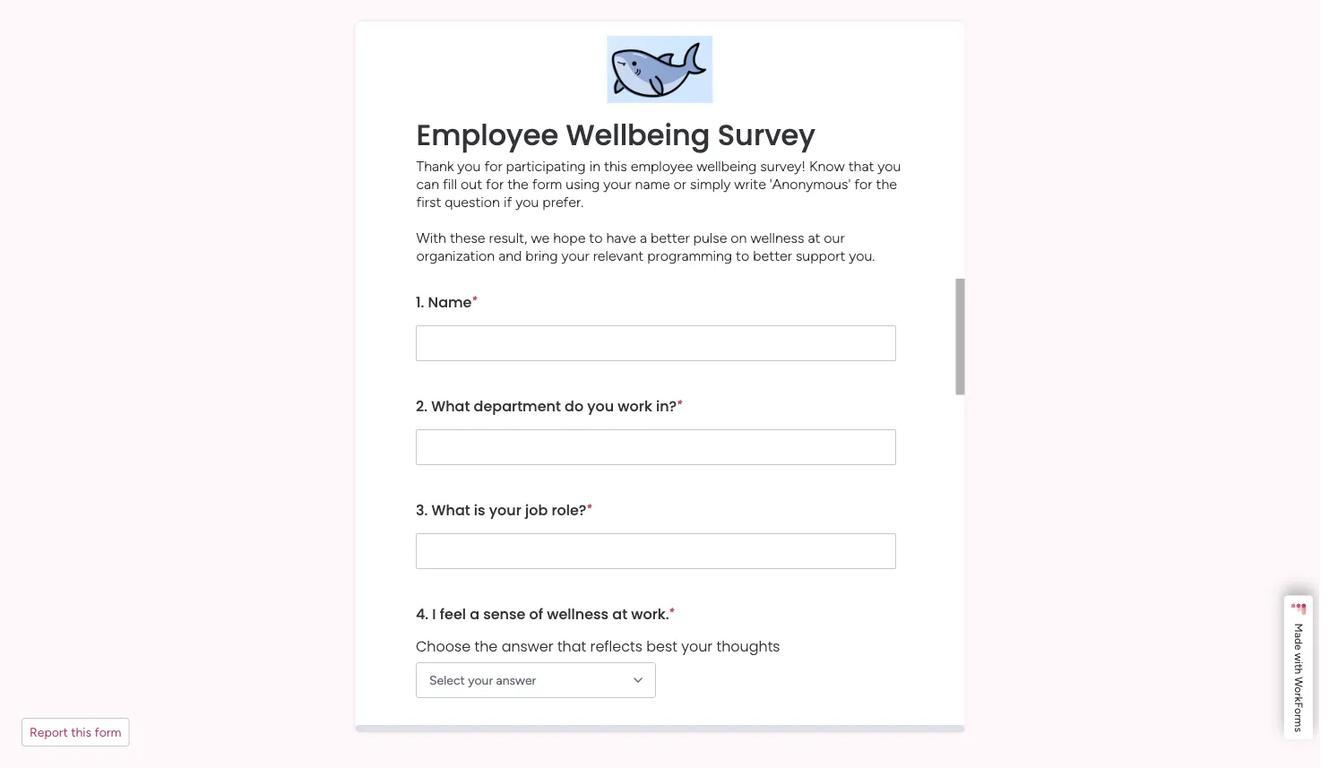 Task type: locate. For each thing, give the bounding box(es) containing it.
programming
[[648, 247, 733, 264]]

work.
[[631, 604, 669, 624]]

the right 'anonymous'
[[877, 175, 898, 192]]

answer down sense
[[496, 673, 536, 688]]

0 vertical spatial a
[[640, 229, 647, 246]]

d
[[1293, 638, 1306, 645]]

for
[[485, 157, 503, 174], [486, 175, 504, 192], [855, 175, 873, 192]]

1 vertical spatial to
[[736, 247, 750, 264]]

to left have
[[589, 229, 603, 246]]

out
[[461, 175, 482, 192]]

prefer.
[[543, 193, 584, 210]]

name
[[635, 175, 670, 192]]

0 horizontal spatial that
[[557, 636, 586, 656]]

the up 'if'
[[508, 175, 529, 192]]

1 vertical spatial what
[[431, 500, 470, 520]]

2 horizontal spatial the
[[877, 175, 898, 192]]

name
[[428, 292, 472, 312]]

1 vertical spatial wellness
[[547, 604, 609, 624]]

0 vertical spatial better
[[651, 229, 690, 246]]

0 vertical spatial o
[[1293, 687, 1306, 693]]

you right "do"
[[587, 396, 614, 416]]

3.
[[416, 500, 428, 520]]

* inside 4. i feel a sense of wellness at work. *
[[669, 605, 674, 618]]

a up e in the bottom of the page
[[1293, 633, 1306, 638]]

what
[[431, 396, 470, 416], [431, 500, 470, 520]]

is
[[474, 500, 485, 520]]

that down 4. i feel a sense of wellness at work. * at the bottom
[[557, 636, 586, 656]]

result,
[[489, 229, 528, 246]]

3. What is your job role? field
[[416, 534, 896, 569]]

1 horizontal spatial to
[[736, 247, 750, 264]]

2 vertical spatial a
[[1293, 633, 1306, 638]]

o up 'k'
[[1293, 687, 1306, 693]]

if
[[504, 193, 512, 210]]

support
[[796, 247, 846, 264]]

1 vertical spatial a
[[470, 604, 479, 624]]

better up programming
[[651, 229, 690, 246]]

a right feel
[[470, 604, 479, 624]]

the up select your answer
[[474, 636, 497, 656]]

participating
[[506, 157, 586, 174]]

what left is
[[431, 500, 470, 520]]

your
[[604, 175, 632, 192], [562, 247, 590, 264], [489, 500, 521, 520], [681, 636, 713, 656], [468, 673, 493, 688]]

a inside with these result, we hope to have a better pulse on wellness at our organization and bring your relevant programming to better support you.
[[640, 229, 647, 246]]

employee
[[417, 115, 559, 155]]

1 vertical spatial that
[[557, 636, 586, 656]]

you inside group
[[587, 396, 614, 416]]

your down hope
[[562, 247, 590, 264]]

1 horizontal spatial that
[[849, 157, 875, 174]]

i
[[432, 604, 436, 624]]

1 horizontal spatial form
[[532, 175, 563, 192]]

a right have
[[640, 229, 647, 246]]

or
[[674, 175, 687, 192]]

employee
[[631, 157, 693, 174]]

this right 'in'
[[604, 157, 628, 174]]

this right 'report'
[[71, 725, 92, 740]]

e
[[1293, 645, 1306, 651]]

organization
[[417, 247, 495, 264]]

reflects
[[590, 636, 642, 656]]

*
[[472, 293, 477, 306], [677, 397, 682, 410], [586, 501, 592, 514], [669, 605, 674, 618]]

1 vertical spatial this
[[71, 725, 92, 740]]

i
[[1293, 662, 1306, 664]]

thank
[[417, 157, 454, 174]]

your right best
[[681, 636, 713, 656]]

1. Name field
[[416, 326, 896, 361]]

1 vertical spatial better
[[753, 247, 793, 264]]

o
[[1293, 687, 1306, 693], [1293, 708, 1306, 715]]

have
[[607, 229, 637, 246]]

0 horizontal spatial better
[[651, 229, 690, 246]]

1 horizontal spatial at
[[808, 229, 821, 246]]

answer
[[501, 636, 553, 656], [496, 673, 536, 688]]

a
[[640, 229, 647, 246], [470, 604, 479, 624], [1293, 633, 1306, 638]]

wellness up choose the answer that reflects best your thoughts
[[547, 604, 609, 624]]

question
[[445, 193, 500, 210]]

with
[[417, 229, 447, 246]]

0 horizontal spatial form
[[95, 725, 121, 740]]

1 vertical spatial r
[[1293, 715, 1306, 718]]

3. what is your job role? group
[[416, 487, 896, 591]]

o up m
[[1293, 708, 1306, 715]]

0 vertical spatial answer
[[501, 636, 553, 656]]

0 vertical spatial form
[[532, 175, 563, 192]]

employee wellbeing survey
[[417, 115, 816, 155]]

at inside with these result, we hope to have a better pulse on wellness at our organization and bring your relevant programming to better support you.
[[808, 229, 821, 246]]

what right 2.
[[431, 396, 470, 416]]

wellness right on
[[751, 229, 805, 246]]

0 vertical spatial that
[[849, 157, 875, 174]]

your right using
[[604, 175, 632, 192]]

your right select
[[468, 673, 493, 688]]

we
[[531, 229, 550, 246]]

answer for the
[[501, 636, 553, 656]]

1 r from the top
[[1293, 693, 1306, 697]]

better left support
[[753, 247, 793, 264]]

to
[[589, 229, 603, 246], [736, 247, 750, 264]]

survey
[[718, 115, 816, 155]]

better
[[651, 229, 690, 246], [753, 247, 793, 264]]

0 vertical spatial r
[[1293, 693, 1306, 697]]

* down organization
[[472, 293, 477, 306]]

choose the answer that reflects best your thoughts element
[[416, 636, 896, 656]]

0 vertical spatial wellness
[[751, 229, 805, 246]]

* up best
[[669, 605, 674, 618]]

bring
[[526, 247, 558, 264]]

at left work.
[[612, 604, 627, 624]]

k
[[1293, 697, 1306, 703]]

2 horizontal spatial a
[[1293, 633, 1306, 638]]

4. i feel a sense of wellness at work. *
[[416, 604, 674, 624]]

of
[[529, 604, 543, 624]]

i feel a sense of wellness at work. element
[[416, 604, 669, 624]]

sense
[[483, 604, 525, 624]]

role?
[[551, 500, 586, 520]]

* right job
[[586, 501, 592, 514]]

form
[[532, 175, 563, 192], [95, 725, 121, 740]]

'anonymous'
[[770, 175, 851, 192]]

that inside thank you for participating in this employee wellbeing survey! know that you can fill out for the form using your name or simply write 'anonymous' for the first question if you prefer.
[[849, 157, 875, 174]]

wellness
[[751, 229, 805, 246], [547, 604, 609, 624]]

0 vertical spatial to
[[589, 229, 603, 246]]

1 horizontal spatial this
[[604, 157, 628, 174]]

1 vertical spatial at
[[612, 604, 627, 624]]

0 horizontal spatial wellness
[[547, 604, 609, 624]]

1 horizontal spatial the
[[508, 175, 529, 192]]

form form
[[0, 0, 1321, 768]]

w
[[1293, 677, 1306, 687]]

s
[[1293, 728, 1306, 733]]

* right the work in the left of the page
[[677, 397, 682, 410]]

1. name group
[[416, 279, 896, 383]]

answer down of
[[501, 636, 553, 656]]

0 horizontal spatial a
[[470, 604, 479, 624]]

form logo image
[[608, 36, 713, 103]]

work
[[618, 396, 652, 416]]

1 horizontal spatial a
[[640, 229, 647, 246]]

form right 'report'
[[95, 725, 121, 740]]

1 vertical spatial form
[[95, 725, 121, 740]]

select your answer
[[429, 673, 536, 688]]

r down f
[[1293, 715, 1306, 718]]

form inside thank you for participating in this employee wellbeing survey! know that you can fill out for the form using your name or simply write 'anonymous' for the first question if you prefer.
[[532, 175, 563, 192]]

1 vertical spatial o
[[1293, 708, 1306, 715]]

2 r from the top
[[1293, 715, 1306, 718]]

you
[[458, 157, 481, 174], [878, 157, 902, 174], [516, 193, 539, 210], [587, 396, 614, 416]]

group
[[416, 591, 896, 720], [416, 720, 896, 768]]

survey!
[[761, 157, 806, 174]]

do
[[565, 396, 583, 416]]

0 vertical spatial what
[[431, 396, 470, 416]]

for down employee
[[485, 157, 503, 174]]

0 vertical spatial this
[[604, 157, 628, 174]]

wellness inside with these result, we hope to have a better pulse on wellness at our organization and bring your relevant programming to better support you.
[[751, 229, 805, 246]]

f
[[1293, 703, 1306, 708]]

and
[[499, 247, 522, 264]]

2. What department do you work in? field
[[416, 430, 896, 465]]

* inside 1. name *
[[472, 293, 477, 306]]

1 group from the top
[[416, 591, 896, 720]]

w
[[1293, 653, 1306, 662]]

1 horizontal spatial wellness
[[751, 229, 805, 246]]

in?
[[656, 396, 677, 416]]

r
[[1293, 693, 1306, 697], [1293, 715, 1306, 718]]

that right know
[[849, 157, 875, 174]]

that
[[849, 157, 875, 174], [557, 636, 586, 656]]

r up f
[[1293, 693, 1306, 697]]

0 horizontal spatial this
[[71, 725, 92, 740]]

at up support
[[808, 229, 821, 246]]

* inside 3. what is your job role? *
[[586, 501, 592, 514]]

1 horizontal spatial better
[[753, 247, 793, 264]]

0 horizontal spatial to
[[589, 229, 603, 246]]

job
[[525, 500, 548, 520]]

to down on
[[736, 247, 750, 264]]

at
[[808, 229, 821, 246], [612, 604, 627, 624]]

form inside button
[[95, 725, 121, 740]]

0 vertical spatial at
[[808, 229, 821, 246]]

form down participating
[[532, 175, 563, 192]]

the
[[508, 175, 529, 192], [877, 175, 898, 192], [474, 636, 497, 656]]

1 vertical spatial answer
[[496, 673, 536, 688]]

you up "out"
[[458, 157, 481, 174]]

your right is
[[489, 500, 521, 520]]

this
[[604, 157, 628, 174], [71, 725, 92, 740]]



Task type: vqa. For each thing, say whether or not it's contained in the screenshot.
Please in Feedback for App Marketplace Thank you for helping us improve the App Marketplace. Please provide as much information as possible.
no



Task type: describe. For each thing, give the bounding box(es) containing it.
simply
[[690, 175, 731, 192]]

wellbeing
[[697, 157, 757, 174]]

using
[[566, 175, 600, 192]]

your inside thank you for participating in this employee wellbeing survey! know that you can fill out for the form using your name or simply write 'anonymous' for the first question if you prefer.
[[604, 175, 632, 192]]

choose the answer that reflects best your thoughts
[[416, 636, 780, 656]]

this inside button
[[71, 725, 92, 740]]

2. what department do you work in? *
[[416, 396, 682, 416]]

pulse
[[694, 229, 728, 246]]

a inside 'button'
[[1293, 633, 1306, 638]]

2. what department do you work in? group
[[416, 383, 896, 487]]

a inside group
[[470, 604, 479, 624]]

* inside 2. what department do you work in? *
[[677, 397, 682, 410]]

first
[[417, 193, 441, 210]]

what for 3.
[[431, 500, 470, 520]]

t
[[1293, 664, 1306, 669]]

on
[[731, 229, 747, 246]]

wellbeing
[[566, 115, 711, 155]]

2 o from the top
[[1293, 708, 1306, 715]]

group containing 4. i feel a sense of wellness at work.
[[416, 591, 896, 720]]

0 horizontal spatial at
[[612, 604, 627, 624]]

hope
[[553, 229, 586, 246]]

feel
[[440, 604, 466, 624]]

write
[[735, 175, 767, 192]]

can
[[417, 175, 439, 192]]

best
[[646, 636, 677, 656]]

what department do you work in? element
[[416, 396, 677, 416]]

with these result, we hope to have a better pulse on wellness at our organization and bring your relevant programming to better support you.
[[417, 229, 876, 264]]

report
[[30, 725, 68, 740]]

choose
[[416, 636, 470, 656]]

report this form button
[[22, 718, 130, 747]]

h
[[1293, 669, 1306, 675]]

know
[[810, 157, 845, 174]]

1.
[[416, 292, 424, 312]]

for up 'if'
[[486, 175, 504, 192]]

0 horizontal spatial the
[[474, 636, 497, 656]]

2.
[[416, 396, 427, 416]]

department
[[474, 396, 561, 416]]

report this form
[[30, 725, 121, 740]]

your inside with these result, we hope to have a better pulse on wellness at our organization and bring your relevant programming to better support you.
[[562, 247, 590, 264]]

1. name *
[[416, 292, 477, 312]]

3. what is your job role? *
[[416, 500, 592, 520]]

thank you for participating in this employee wellbeing survey! know that you can fill out for the form using your name or simply write 'anonymous' for the first question if you prefer.
[[417, 157, 902, 210]]

fill
[[443, 175, 457, 192]]

our
[[824, 229, 845, 246]]

m a d e w i t h w o r k f o r m s button
[[1285, 596, 1314, 740]]

name element
[[416, 292, 472, 312]]

in
[[590, 157, 601, 174]]

you.
[[849, 247, 876, 264]]

you right know
[[878, 157, 902, 174]]

4.
[[416, 604, 428, 624]]

for right 'anonymous'
[[855, 175, 873, 192]]

m
[[1293, 624, 1306, 633]]

1 o from the top
[[1293, 687, 1306, 693]]

these
[[450, 229, 486, 246]]

your inside 3. what is your job role? group
[[489, 500, 521, 520]]

thoughts
[[716, 636, 780, 656]]

2 group from the top
[[416, 720, 896, 768]]

m
[[1293, 718, 1306, 728]]

wellness inside group
[[547, 604, 609, 624]]

m a d e w i t h w o r k f o r m s
[[1293, 624, 1306, 733]]

what is your job role? element
[[416, 500, 586, 520]]

you right 'if'
[[516, 193, 539, 210]]

what for 2.
[[431, 396, 470, 416]]

relevant
[[593, 247, 644, 264]]

answer for your
[[496, 673, 536, 688]]

this inside thank you for participating in this employee wellbeing survey! know that you can fill out for the form using your name or simply write 'anonymous' for the first question if you prefer.
[[604, 157, 628, 174]]

select
[[429, 673, 465, 688]]



